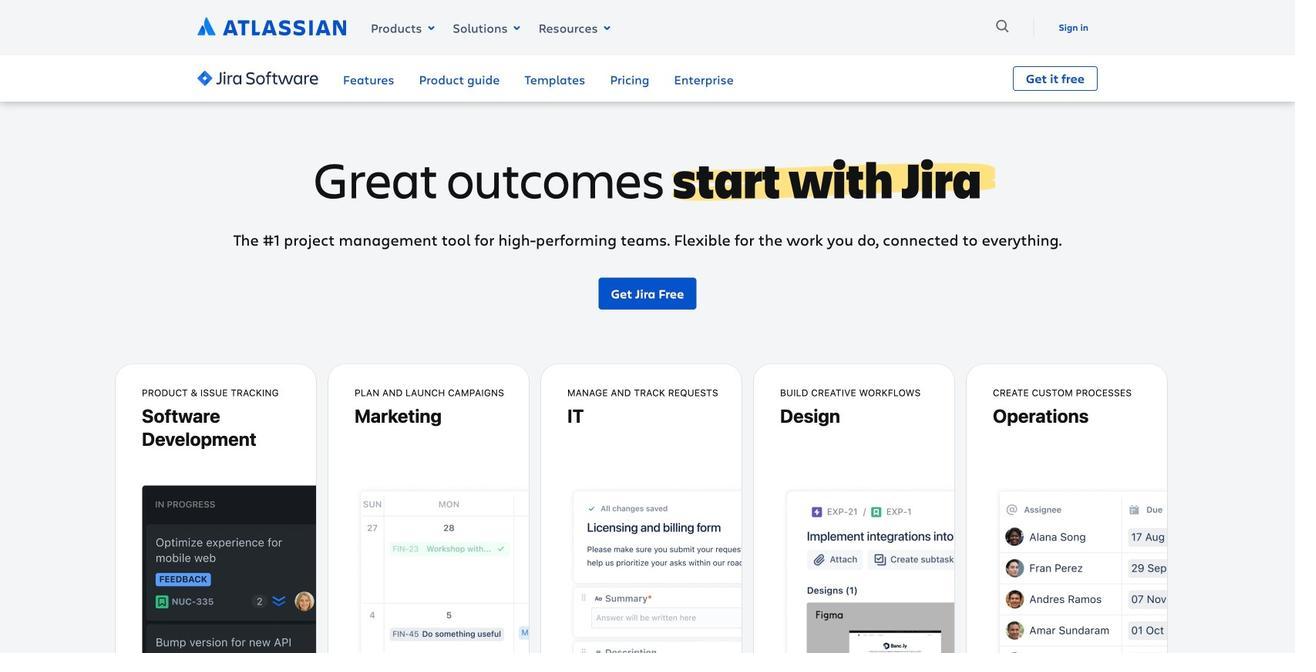 Task type: describe. For each thing, give the bounding box(es) containing it.
atlassian logo image
[[197, 15, 346, 40]]



Task type: locate. For each thing, give the bounding box(es) containing it.
search image
[[990, 14, 1015, 39]]

jira software logo image
[[197, 60, 318, 97]]



Task type: vqa. For each thing, say whether or not it's contained in the screenshot.
Jira Software logo
yes



